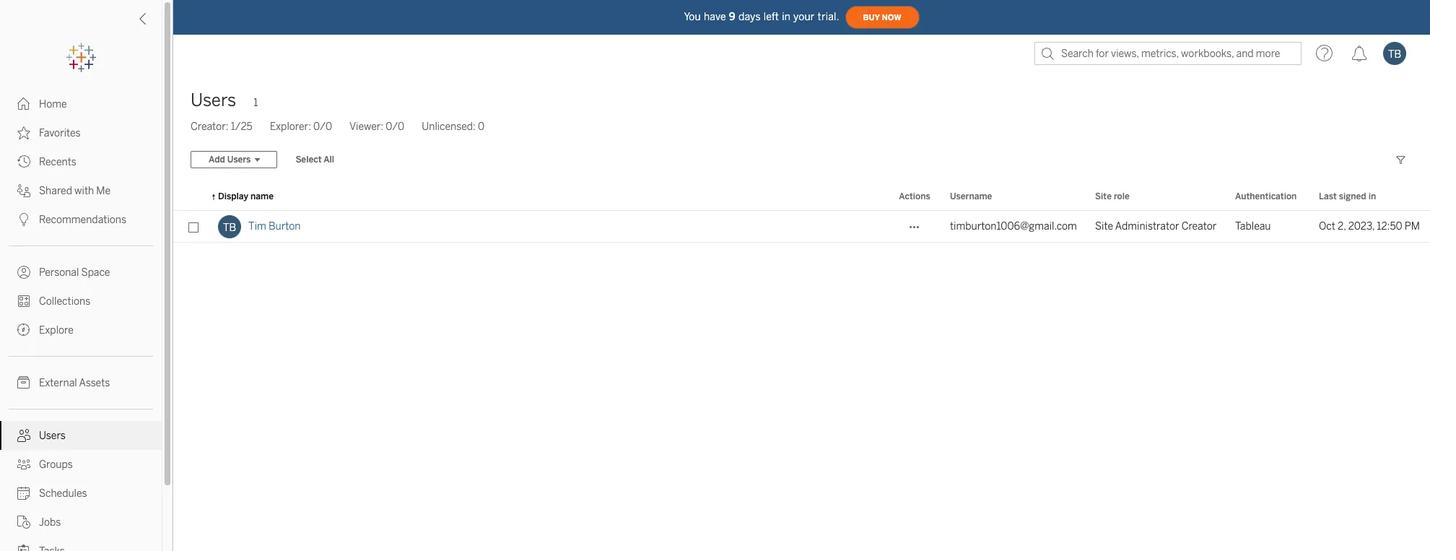Task type: vqa. For each thing, say whether or not it's contained in the screenshot.
the topmost Users
yes



Task type: locate. For each thing, give the bounding box(es) containing it.
by text only_f5he34f image left shared
[[17, 184, 30, 197]]

with
[[74, 185, 94, 197]]

shared with me
[[39, 185, 111, 197]]

by text only_f5he34f image left "favorites" at left top
[[17, 126, 30, 139]]

by text only_f5he34f image for schedules
[[17, 487, 30, 500]]

groups
[[39, 459, 73, 471]]

site
[[1096, 191, 1112, 202], [1096, 220, 1114, 233]]

users inside 'main navigation. press the up and down arrow keys to access links.' element
[[39, 430, 66, 442]]

1/25
[[231, 121, 253, 133]]

administrator
[[1116, 220, 1180, 233]]

collections link
[[0, 287, 162, 316]]

by text only_f5he34f image inside shared with me link
[[17, 184, 30, 197]]

by text only_f5he34f image left jobs
[[17, 516, 30, 529]]

3 by text only_f5he34f image from the top
[[17, 213, 30, 226]]

by text only_f5he34f image inside explore link
[[17, 324, 30, 337]]

2 0/0 from the left
[[386, 121, 405, 133]]

explore
[[39, 324, 74, 337]]

left
[[764, 10, 779, 23]]

by text only_f5he34f image inside recommendations link
[[17, 213, 30, 226]]

by text only_f5he34f image for home
[[17, 98, 30, 111]]

1 by text only_f5he34f image from the top
[[17, 126, 30, 139]]

0
[[478, 121, 485, 133]]

by text only_f5he34f image for external assets
[[17, 376, 30, 389]]

personal
[[39, 267, 79, 279]]

0/0 right the viewer:
[[386, 121, 405, 133]]

1 0/0 from the left
[[314, 121, 332, 133]]

tim burton link
[[248, 211, 301, 243]]

0/0 for viewer: 0/0
[[386, 121, 405, 133]]

oct
[[1320, 220, 1336, 233]]

6 by text only_f5he34f image from the top
[[17, 458, 30, 471]]

0/0
[[314, 121, 332, 133], [386, 121, 405, 133]]

collections
[[39, 295, 91, 308]]

by text only_f5he34f image inside groups link
[[17, 458, 30, 471]]

buy now
[[864, 13, 902, 22]]

users up creator: at the left top
[[191, 90, 236, 111]]

by text only_f5he34f image down jobs link
[[17, 545, 30, 551]]

by text only_f5he34f image left external
[[17, 376, 30, 389]]

7 by text only_f5he34f image from the top
[[17, 545, 30, 551]]

1 by text only_f5he34f image from the top
[[17, 98, 30, 111]]

2023,
[[1349, 220, 1375, 233]]

1 site from the top
[[1096, 191, 1112, 202]]

tim
[[248, 220, 266, 233]]

site for site administrator creator
[[1096, 220, 1114, 233]]

site role
[[1096, 191, 1130, 202]]

pm
[[1405, 220, 1421, 233]]

jobs link
[[0, 508, 162, 537]]

by text only_f5he34f image left the personal
[[17, 266, 30, 279]]

tim burton
[[248, 220, 301, 233]]

by text only_f5he34f image inside jobs link
[[17, 516, 30, 529]]

grid
[[173, 183, 1431, 551]]

by text only_f5he34f image left collections
[[17, 295, 30, 308]]

by text only_f5he34f image
[[17, 98, 30, 111], [17, 184, 30, 197], [17, 266, 30, 279], [17, 295, 30, 308], [17, 429, 30, 442], [17, 516, 30, 529], [17, 545, 30, 551]]

personal space link
[[0, 258, 162, 287]]

in right left
[[782, 10, 791, 23]]

5 by text only_f5he34f image from the top
[[17, 376, 30, 389]]

7 by text only_f5he34f image from the top
[[17, 487, 30, 500]]

2 vertical spatial users
[[39, 430, 66, 442]]

by text only_f5he34f image up groups link
[[17, 429, 30, 442]]

4 by text only_f5he34f image from the top
[[17, 324, 30, 337]]

0 horizontal spatial 0/0
[[314, 121, 332, 133]]

you have 9 days left in your trial.
[[684, 10, 840, 23]]

users up groups
[[39, 430, 66, 442]]

2 site from the top
[[1096, 220, 1114, 233]]

add users button
[[191, 151, 278, 168]]

actions
[[899, 191, 931, 202]]

navigation panel element
[[0, 43, 162, 551]]

main navigation. press the up and down arrow keys to access links. element
[[0, 90, 162, 551]]

1 horizontal spatial 0/0
[[386, 121, 405, 133]]

1 vertical spatial site
[[1096, 220, 1114, 233]]

last
[[1320, 191, 1337, 202]]

display name
[[218, 191, 274, 202]]

you
[[684, 10, 701, 23]]

0 vertical spatial site
[[1096, 191, 1112, 202]]

by text only_f5he34f image for jobs
[[17, 516, 30, 529]]

1 vertical spatial in
[[1369, 191, 1377, 202]]

by text only_f5he34f image for personal space
[[17, 266, 30, 279]]

role
[[1114, 191, 1130, 202]]

by text only_f5he34f image
[[17, 126, 30, 139], [17, 155, 30, 168], [17, 213, 30, 226], [17, 324, 30, 337], [17, 376, 30, 389], [17, 458, 30, 471], [17, 487, 30, 500]]

add users
[[209, 155, 251, 165]]

name
[[251, 191, 274, 202]]

4 by text only_f5he34f image from the top
[[17, 295, 30, 308]]

by text only_f5he34f image left the recents
[[17, 155, 30, 168]]

by text only_f5he34f image for favorites
[[17, 126, 30, 139]]

by text only_f5he34f image left explore
[[17, 324, 30, 337]]

by text only_f5he34f image inside the recents link
[[17, 155, 30, 168]]

your
[[794, 10, 815, 23]]

unlicensed:
[[422, 121, 476, 133]]

2 by text only_f5he34f image from the top
[[17, 155, 30, 168]]

by text only_f5he34f image inside favorites link
[[17, 126, 30, 139]]

groups link
[[0, 450, 162, 479]]

explorer:
[[270, 121, 311, 133]]

users right the add
[[227, 155, 251, 165]]

3 by text only_f5he34f image from the top
[[17, 266, 30, 279]]

external
[[39, 377, 77, 389]]

0 vertical spatial in
[[782, 10, 791, 23]]

6 by text only_f5he34f image from the top
[[17, 516, 30, 529]]

buy now button
[[845, 6, 920, 29]]

0 horizontal spatial in
[[782, 10, 791, 23]]

site down site role
[[1096, 220, 1114, 233]]

by text only_f5he34f image inside "personal space" link
[[17, 266, 30, 279]]

by text only_f5he34f image left home
[[17, 98, 30, 111]]

in
[[782, 10, 791, 23], [1369, 191, 1377, 202]]

Search for views, metrics, workbooks, and more text field
[[1035, 42, 1302, 65]]

by text only_f5he34f image left recommendations
[[17, 213, 30, 226]]

by text only_f5he34f image left schedules
[[17, 487, 30, 500]]

1 vertical spatial users
[[227, 155, 251, 165]]

users
[[191, 90, 236, 111], [227, 155, 251, 165], [39, 430, 66, 442]]

site administrator creator
[[1096, 220, 1217, 233]]

recommendations
[[39, 214, 126, 226]]

0/0 right explorer:
[[314, 121, 332, 133]]

select
[[296, 155, 322, 165]]

2 by text only_f5he34f image from the top
[[17, 184, 30, 197]]

timburton1006@gmail.com
[[950, 220, 1078, 233]]

recents link
[[0, 147, 162, 176]]

site for site role
[[1096, 191, 1112, 202]]

by text only_f5he34f image inside collections link
[[17, 295, 30, 308]]

site left role
[[1096, 191, 1112, 202]]

display
[[218, 191, 249, 202]]

5 by text only_f5he34f image from the top
[[17, 429, 30, 442]]

2,
[[1338, 220, 1347, 233]]

by text only_f5he34f image inside users link
[[17, 429, 30, 442]]

row
[[173, 211, 1431, 243]]

by text only_f5he34f image inside external assets link
[[17, 376, 30, 389]]

by text only_f5he34f image for recents
[[17, 155, 30, 168]]

1 horizontal spatial in
[[1369, 191, 1377, 202]]

by text only_f5he34f image inside schedules link
[[17, 487, 30, 500]]

me
[[96, 185, 111, 197]]

by text only_f5he34f image inside the home link
[[17, 98, 30, 111]]

in inside grid
[[1369, 191, 1377, 202]]

by text only_f5he34f image left groups
[[17, 458, 30, 471]]

add
[[209, 155, 225, 165]]

in right signed
[[1369, 191, 1377, 202]]



Task type: describe. For each thing, give the bounding box(es) containing it.
0 vertical spatial users
[[191, 90, 236, 111]]

buy
[[864, 13, 880, 22]]

oct 2, 2023, 12:50 pm
[[1320, 220, 1421, 233]]

shared with me link
[[0, 176, 162, 205]]

by text only_f5he34f image for collections
[[17, 295, 30, 308]]

favorites link
[[0, 118, 162, 147]]

creator
[[1182, 220, 1217, 233]]

authentication
[[1236, 191, 1297, 202]]

schedules
[[39, 488, 87, 500]]

select all
[[296, 155, 334, 165]]

personal space
[[39, 267, 110, 279]]

recents
[[39, 156, 76, 168]]

home
[[39, 98, 67, 111]]

external assets link
[[0, 368, 162, 397]]

unlicensed: 0
[[422, 121, 485, 133]]

explorer: 0/0
[[270, 121, 332, 133]]

creator:
[[191, 121, 229, 133]]

users inside popup button
[[227, 155, 251, 165]]

assets
[[79, 377, 110, 389]]

favorites
[[39, 127, 81, 139]]

tableau
[[1236, 220, 1271, 233]]

select all button
[[286, 151, 344, 168]]

grid containing tim burton
[[173, 183, 1431, 551]]

9
[[729, 10, 736, 23]]

external assets
[[39, 377, 110, 389]]

jobs
[[39, 516, 61, 529]]

recommendations link
[[0, 205, 162, 234]]

shared
[[39, 185, 72, 197]]

have
[[704, 10, 726, 23]]

0/0 for explorer: 0/0
[[314, 121, 332, 133]]

now
[[882, 13, 902, 22]]

1
[[254, 97, 258, 109]]

space
[[81, 267, 110, 279]]

explore link
[[0, 316, 162, 345]]

creator: 1/25
[[191, 121, 253, 133]]

home link
[[0, 90, 162, 118]]

row containing tim burton
[[173, 211, 1431, 243]]

viewer:
[[350, 121, 384, 133]]

by text only_f5he34f image for recommendations
[[17, 213, 30, 226]]

12:50
[[1378, 220, 1403, 233]]

by text only_f5he34f image for users
[[17, 429, 30, 442]]

by text only_f5he34f image for explore
[[17, 324, 30, 337]]

schedules link
[[0, 479, 162, 508]]

by text only_f5he34f image for groups
[[17, 458, 30, 471]]

users link
[[0, 421, 162, 450]]

trial.
[[818, 10, 840, 23]]

viewer: 0/0
[[350, 121, 405, 133]]

username
[[950, 191, 993, 202]]

all
[[324, 155, 334, 165]]

signed
[[1340, 191, 1367, 202]]

by text only_f5he34f image for shared with me
[[17, 184, 30, 197]]

days
[[739, 10, 761, 23]]

last signed in
[[1320, 191, 1377, 202]]

burton
[[269, 220, 301, 233]]



